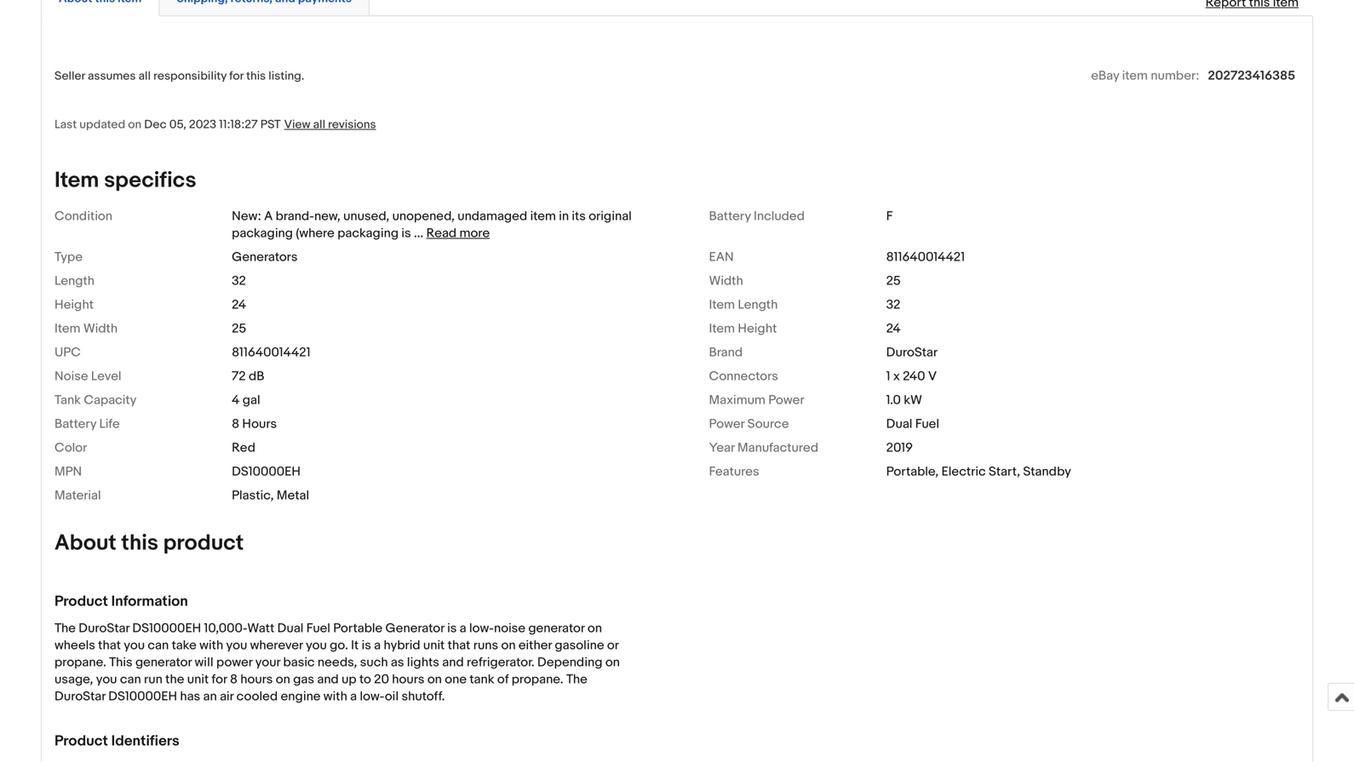 Task type: vqa. For each thing, say whether or not it's contained in the screenshot.
Length
yes



Task type: describe. For each thing, give the bounding box(es) containing it.
seller assumes all responsibility for this listing.
[[55, 69, 305, 83]]

0 horizontal spatial power
[[709, 417, 745, 432]]

0 vertical spatial and
[[442, 655, 464, 671]]

portable, electric start, standby
[[887, 464, 1072, 480]]

1 horizontal spatial height
[[738, 321, 777, 337]]

1 horizontal spatial length
[[738, 297, 778, 313]]

go.
[[330, 638, 348, 654]]

identifiers
[[111, 733, 180, 751]]

standby
[[1024, 464, 1072, 480]]

1 packaging from the left
[[232, 226, 293, 241]]

0 vertical spatial fuel
[[916, 417, 940, 432]]

1 vertical spatial with
[[324, 689, 347, 705]]

2 hours from the left
[[392, 672, 425, 688]]

a
[[264, 209, 273, 224]]

responsibility
[[153, 69, 227, 83]]

take
[[172, 638, 197, 654]]

maximum power
[[709, 393, 805, 408]]

0 vertical spatial width
[[709, 273, 744, 289]]

dual inside the durostar ds10000eh 10,000-watt dual fuel portable generator is a low-noise generator on wheels that you can take with you wherever you go. it is a hybrid unit that runs on either gasoline or propane. this generator will power your basic needs, such as lights and refrigerator. depending on usage, you can run the unit for 8 hours on gas and up to 20 hours on one tank of propane. the durostar ds10000eh has an air cooled engine with a low-oil shutoff.
[[277, 621, 304, 637]]

condition
[[55, 209, 112, 224]]

0 horizontal spatial the
[[55, 621, 76, 637]]

in
[[559, 209, 569, 224]]

an
[[203, 689, 217, 705]]

battery for battery life
[[55, 417, 96, 432]]

start,
[[989, 464, 1021, 480]]

dual fuel
[[887, 417, 940, 432]]

2 horizontal spatial is
[[447, 621, 457, 637]]

32 for item length
[[887, 297, 901, 313]]

electric
[[942, 464, 986, 480]]

this
[[109, 655, 133, 671]]

2 vertical spatial a
[[350, 689, 357, 705]]

new:
[[232, 209, 261, 224]]

new,
[[314, 209, 341, 224]]

f
[[887, 209, 893, 224]]

capacity
[[84, 393, 137, 408]]

0 horizontal spatial width
[[83, 321, 118, 337]]

0 vertical spatial unit
[[423, 638, 445, 654]]

original
[[589, 209, 632, 224]]

read more
[[427, 226, 490, 241]]

listing.
[[269, 69, 305, 83]]

0 horizontal spatial propane.
[[55, 655, 106, 671]]

last
[[55, 117, 77, 132]]

the durostar ds10000eh 10,000-watt dual fuel portable generator is a low-noise generator on wheels that you can take with you wherever you go. it is a hybrid unit that runs on either gasoline or propane. this generator will power your basic needs, such as lights and refrigerator. depending on usage, you can run the unit for 8 hours on gas and up to 20 hours on one tank of propane. the durostar ds10000eh has an air cooled engine with a low-oil shutoff.
[[55, 621, 620, 705]]

level
[[91, 369, 121, 384]]

is inside the new: a brand-new, unused, unopened, undamaged item in its original packaging (where packaging is ...
[[402, 226, 411, 241]]

new: a brand-new, unused, unopened, undamaged item in its original packaging (where packaging is ...
[[232, 209, 632, 241]]

product identifiers
[[55, 733, 180, 751]]

about
[[55, 530, 117, 557]]

on left gas
[[276, 672, 290, 688]]

1 vertical spatial can
[[120, 672, 141, 688]]

air
[[220, 689, 234, 705]]

view
[[284, 117, 311, 132]]

8 hours
[[232, 417, 277, 432]]

0 vertical spatial dual
[[887, 417, 913, 432]]

on down "or"
[[606, 655, 620, 671]]

1 horizontal spatial all
[[313, 117, 326, 132]]

as
[[391, 655, 404, 671]]

tank capacity
[[55, 393, 137, 408]]

generators
[[232, 250, 298, 265]]

up
[[342, 672, 357, 688]]

gal
[[243, 393, 260, 408]]

you up this
[[124, 638, 145, 654]]

features
[[709, 464, 760, 480]]

fuel inside the durostar ds10000eh 10,000-watt dual fuel portable generator is a low-noise generator on wheels that you can take with you wherever you go. it is a hybrid unit that runs on either gasoline or propane. this generator will power your basic needs, such as lights and refrigerator. depending on usage, you can run the unit for 8 hours on gas and up to 20 hours on one tank of propane. the durostar ds10000eh has an air cooled engine with a low-oil shutoff.
[[307, 621, 331, 637]]

1 hours from the left
[[240, 672, 273, 688]]

the
[[165, 672, 184, 688]]

unopened,
[[392, 209, 455, 224]]

depending
[[538, 655, 603, 671]]

product information
[[55, 593, 188, 611]]

for inside the durostar ds10000eh 10,000-watt dual fuel portable generator is a low-noise generator on wheels that you can take with you wherever you go. it is a hybrid unit that runs on either gasoline or propane. this generator will power your basic needs, such as lights and refrigerator. depending on usage, you can run the unit for 8 hours on gas and up to 20 hours on one tank of propane. the durostar ds10000eh has an air cooled engine with a low-oil shutoff.
[[212, 672, 227, 688]]

last updated on dec 05, 2023 11:18:27 pst view all revisions
[[55, 117, 376, 132]]

upc
[[55, 345, 81, 360]]

brand
[[709, 345, 743, 360]]

25 for item width
[[232, 321, 246, 337]]

tank
[[470, 672, 495, 688]]

hybrid
[[384, 638, 421, 654]]

202723416385
[[1209, 68, 1296, 83]]

battery for battery included
[[709, 209, 751, 224]]

item for item width
[[55, 321, 81, 337]]

pst
[[260, 117, 281, 132]]

item for item length
[[709, 297, 735, 313]]

runs
[[474, 638, 499, 654]]

product
[[163, 530, 244, 557]]

0 vertical spatial ds10000eh
[[232, 464, 301, 480]]

x
[[894, 369, 900, 384]]

4 gal
[[232, 393, 260, 408]]

you up power
[[226, 638, 247, 654]]

0 vertical spatial a
[[460, 621, 467, 637]]

1 vertical spatial durostar
[[79, 621, 130, 637]]

0 horizontal spatial is
[[362, 638, 371, 654]]

updated
[[79, 117, 125, 132]]

72 db
[[232, 369, 265, 384]]

product for product identifiers
[[55, 733, 108, 751]]

24 for item height
[[887, 321, 901, 337]]

watt
[[247, 621, 275, 637]]

24 for height
[[232, 297, 246, 313]]

refrigerator.
[[467, 655, 535, 671]]

included
[[754, 209, 805, 224]]

item inside the new: a brand-new, unused, unopened, undamaged item in its original packaging (where packaging is ...
[[531, 209, 556, 224]]

either
[[519, 638, 552, 654]]

more
[[460, 226, 490, 241]]

source
[[748, 417, 790, 432]]

0 vertical spatial generator
[[529, 621, 585, 637]]

10,000-
[[204, 621, 247, 637]]

ebay item number: 202723416385
[[1092, 68, 1296, 83]]

plastic,
[[232, 488, 274, 504]]

0 vertical spatial durostar
[[887, 345, 938, 360]]

1 vertical spatial a
[[374, 638, 381, 654]]

05,
[[169, 117, 186, 132]]

item height
[[709, 321, 777, 337]]

manufactured
[[738, 440, 819, 456]]

year
[[709, 440, 735, 456]]

0 vertical spatial can
[[148, 638, 169, 654]]

on left dec
[[128, 117, 142, 132]]

number:
[[1151, 68, 1200, 83]]

811640014421 for upc
[[232, 345, 311, 360]]

it
[[351, 638, 359, 654]]

its
[[572, 209, 586, 224]]

battery included
[[709, 209, 805, 224]]

1 vertical spatial generator
[[135, 655, 192, 671]]



Task type: locate. For each thing, give the bounding box(es) containing it.
usage,
[[55, 672, 93, 688]]

0 horizontal spatial a
[[350, 689, 357, 705]]

metal
[[277, 488, 309, 504]]

1 horizontal spatial for
[[229, 69, 244, 83]]

0 horizontal spatial and
[[317, 672, 339, 688]]

0 horizontal spatial battery
[[55, 417, 96, 432]]

0 vertical spatial for
[[229, 69, 244, 83]]

the up the "wheels"
[[55, 621, 76, 637]]

0 horizontal spatial packaging
[[232, 226, 293, 241]]

low- down to
[[360, 689, 385, 705]]

0 vertical spatial low-
[[469, 621, 494, 637]]

durostar up 1 x 240 v
[[887, 345, 938, 360]]

0 horizontal spatial all
[[139, 69, 151, 83]]

1 horizontal spatial a
[[374, 638, 381, 654]]

noise level
[[55, 369, 121, 384]]

1 horizontal spatial propane.
[[512, 672, 564, 688]]

0 vertical spatial product
[[55, 593, 108, 611]]

with up will
[[200, 638, 223, 654]]

noise
[[55, 369, 88, 384]]

0 horizontal spatial 24
[[232, 297, 246, 313]]

0 vertical spatial 32
[[232, 273, 246, 289]]

low- up runs
[[469, 621, 494, 637]]

1 vertical spatial item
[[531, 209, 556, 224]]

all right the assumes
[[139, 69, 151, 83]]

length down type
[[55, 273, 95, 289]]

72
[[232, 369, 246, 384]]

1 vertical spatial this
[[121, 530, 158, 557]]

0 vertical spatial all
[[139, 69, 151, 83]]

0 horizontal spatial 25
[[232, 321, 246, 337]]

1 vertical spatial dual
[[277, 621, 304, 637]]

item right ebay
[[1123, 68, 1149, 83]]

ebay
[[1092, 68, 1120, 83]]

height up item width
[[55, 297, 94, 313]]

1 vertical spatial unit
[[187, 672, 209, 688]]

0 vertical spatial propane.
[[55, 655, 106, 671]]

unit up lights
[[423, 638, 445, 654]]

0 horizontal spatial fuel
[[307, 621, 331, 637]]

811640014421
[[887, 250, 965, 265], [232, 345, 311, 360]]

length up item height
[[738, 297, 778, 313]]

on down noise on the left bottom of the page
[[501, 638, 516, 654]]

power source
[[709, 417, 790, 432]]

one
[[445, 672, 467, 688]]

item left in
[[531, 209, 556, 224]]

2 packaging from the left
[[338, 226, 399, 241]]

0 vertical spatial height
[[55, 297, 94, 313]]

0 horizontal spatial hours
[[240, 672, 273, 688]]

32 up 'x'
[[887, 297, 901, 313]]

2023
[[189, 117, 217, 132]]

1 vertical spatial width
[[83, 321, 118, 337]]

generator up run
[[135, 655, 192, 671]]

a left noise on the left bottom of the page
[[460, 621, 467, 637]]

a down up
[[350, 689, 357, 705]]

all right view
[[313, 117, 326, 132]]

1 vertical spatial power
[[709, 417, 745, 432]]

ds10000eh down run
[[108, 689, 177, 705]]

32
[[232, 273, 246, 289], [887, 297, 901, 313]]

your
[[255, 655, 280, 671]]

tab list
[[41, 0, 1314, 16]]

and down needs,
[[317, 672, 339, 688]]

a
[[460, 621, 467, 637], [374, 638, 381, 654], [350, 689, 357, 705]]

shutoff.
[[402, 689, 445, 705]]

25 for width
[[887, 273, 901, 289]]

item for item height
[[709, 321, 735, 337]]

can left take
[[148, 638, 169, 654]]

battery
[[709, 209, 751, 224], [55, 417, 96, 432]]

0 vertical spatial is
[[402, 226, 411, 241]]

kw
[[904, 393, 923, 408]]

0 vertical spatial with
[[200, 638, 223, 654]]

ds10000eh up plastic, metal
[[232, 464, 301, 480]]

such
[[360, 655, 388, 671]]

25 up 72
[[232, 321, 246, 337]]

24 down generators
[[232, 297, 246, 313]]

revisions
[[328, 117, 376, 132]]

generator
[[386, 621, 445, 637]]

width
[[709, 273, 744, 289], [83, 321, 118, 337]]

0 vertical spatial 8
[[232, 417, 240, 432]]

1 horizontal spatial width
[[709, 273, 744, 289]]

0 horizontal spatial with
[[200, 638, 223, 654]]

0 horizontal spatial 811640014421
[[232, 345, 311, 360]]

1 vertical spatial the
[[567, 672, 588, 688]]

all
[[139, 69, 151, 83], [313, 117, 326, 132]]

view all revisions link
[[281, 117, 376, 132]]

1 horizontal spatial battery
[[709, 209, 751, 224]]

32 down generators
[[232, 273, 246, 289]]

oil
[[385, 689, 399, 705]]

item width
[[55, 321, 118, 337]]

wherever
[[250, 638, 303, 654]]

on up gasoline
[[588, 621, 602, 637]]

the down 'depending'
[[567, 672, 588, 688]]

mpn
[[55, 464, 82, 480]]

power up source
[[769, 393, 805, 408]]

packaging down a
[[232, 226, 293, 241]]

unit down will
[[187, 672, 209, 688]]

that up this
[[98, 638, 121, 654]]

can down this
[[120, 672, 141, 688]]

0 horizontal spatial dual
[[277, 621, 304, 637]]

hours up "cooled"
[[240, 672, 273, 688]]

8
[[232, 417, 240, 432], [230, 672, 238, 688]]

item length
[[709, 297, 778, 313]]

needs,
[[318, 655, 357, 671]]

1 vertical spatial fuel
[[307, 621, 331, 637]]

1
[[887, 369, 891, 384]]

(where
[[296, 226, 335, 241]]

battery up color
[[55, 417, 96, 432]]

1 horizontal spatial that
[[448, 638, 471, 654]]

packaging down unused,
[[338, 226, 399, 241]]

width down ean
[[709, 273, 744, 289]]

1 vertical spatial 8
[[230, 672, 238, 688]]

ean
[[709, 250, 734, 265]]

or
[[607, 638, 619, 654]]

propane.
[[55, 655, 106, 671], [512, 672, 564, 688]]

material
[[55, 488, 101, 504]]

and up one
[[442, 655, 464, 671]]

for up air
[[212, 672, 227, 688]]

engine
[[281, 689, 321, 705]]

811640014421 for ean
[[887, 250, 965, 265]]

propane. down the "wheels"
[[55, 655, 106, 671]]

gasoline
[[555, 638, 605, 654]]

that left runs
[[448, 638, 471, 654]]

run
[[144, 672, 163, 688]]

durostar down "usage,"
[[55, 689, 106, 705]]

1 horizontal spatial 25
[[887, 273, 901, 289]]

2019
[[887, 440, 913, 456]]

seller
[[55, 69, 85, 83]]

with down up
[[324, 689, 347, 705]]

0 vertical spatial 24
[[232, 297, 246, 313]]

1 vertical spatial 25
[[232, 321, 246, 337]]

32 for length
[[232, 273, 246, 289]]

type
[[55, 250, 83, 265]]

low-
[[469, 621, 494, 637], [360, 689, 385, 705]]

25 down f
[[887, 273, 901, 289]]

2 that from the left
[[448, 638, 471, 654]]

year manufactured
[[709, 440, 819, 456]]

assumes
[[88, 69, 136, 83]]

1 vertical spatial and
[[317, 672, 339, 688]]

0 vertical spatial battery
[[709, 209, 751, 224]]

2 vertical spatial is
[[362, 638, 371, 654]]

product
[[55, 593, 108, 611], [55, 733, 108, 751]]

1 vertical spatial product
[[55, 733, 108, 751]]

0 vertical spatial length
[[55, 273, 95, 289]]

0 horizontal spatial height
[[55, 297, 94, 313]]

fuel
[[916, 417, 940, 432], [307, 621, 331, 637]]

0 horizontal spatial this
[[121, 530, 158, 557]]

1 horizontal spatial fuel
[[916, 417, 940, 432]]

unit
[[423, 638, 445, 654], [187, 672, 209, 688]]

you left go.
[[306, 638, 327, 654]]

specifics
[[104, 167, 196, 194]]

wheels
[[55, 638, 95, 654]]

you down this
[[96, 672, 117, 688]]

0 horizontal spatial that
[[98, 638, 121, 654]]

you
[[124, 638, 145, 654], [226, 638, 247, 654], [306, 638, 327, 654], [96, 672, 117, 688]]

this left listing. at the top left of page
[[246, 69, 266, 83]]

product down "usage,"
[[55, 733, 108, 751]]

2 product from the top
[[55, 733, 108, 751]]

0 horizontal spatial low-
[[360, 689, 385, 705]]

has
[[180, 689, 200, 705]]

of
[[498, 672, 509, 688]]

item up brand
[[709, 321, 735, 337]]

item for item specifics
[[55, 167, 99, 194]]

undamaged
[[458, 209, 528, 224]]

width up level
[[83, 321, 118, 337]]

on up shutoff.
[[428, 672, 442, 688]]

item up upc
[[55, 321, 81, 337]]

811640014421 up 'db'
[[232, 345, 311, 360]]

is left the ...
[[402, 226, 411, 241]]

to
[[360, 672, 371, 688]]

power
[[216, 655, 253, 671]]

is right it
[[362, 638, 371, 654]]

for right responsibility
[[229, 69, 244, 83]]

dec
[[144, 117, 167, 132]]

1 vertical spatial is
[[447, 621, 457, 637]]

product up the "wheels"
[[55, 593, 108, 611]]

fuel down kw
[[916, 417, 940, 432]]

0 vertical spatial the
[[55, 621, 76, 637]]

0 vertical spatial 811640014421
[[887, 250, 965, 265]]

1 that from the left
[[98, 638, 121, 654]]

8 down power
[[230, 672, 238, 688]]

1 vertical spatial ds10000eh
[[132, 621, 201, 637]]

is right the generator
[[447, 621, 457, 637]]

1 horizontal spatial can
[[148, 638, 169, 654]]

propane. down either
[[512, 672, 564, 688]]

power up year
[[709, 417, 745, 432]]

1.0 kw
[[887, 393, 923, 408]]

24
[[232, 297, 246, 313], [887, 321, 901, 337]]

0 vertical spatial power
[[769, 393, 805, 408]]

0 horizontal spatial generator
[[135, 655, 192, 671]]

unused,
[[343, 209, 390, 224]]

maximum
[[709, 393, 766, 408]]

lights
[[407, 655, 440, 671]]

1.0
[[887, 393, 901, 408]]

1 vertical spatial all
[[313, 117, 326, 132]]

1 horizontal spatial 811640014421
[[887, 250, 965, 265]]

item up condition
[[55, 167, 99, 194]]

0 vertical spatial 25
[[887, 273, 901, 289]]

24 up 'x'
[[887, 321, 901, 337]]

1 horizontal spatial generator
[[529, 621, 585, 637]]

this right about
[[121, 530, 158, 557]]

1 vertical spatial height
[[738, 321, 777, 337]]

height down the item length
[[738, 321, 777, 337]]

hours down as
[[392, 672, 425, 688]]

item
[[55, 167, 99, 194], [709, 297, 735, 313], [55, 321, 81, 337], [709, 321, 735, 337]]

dual up 2019
[[887, 417, 913, 432]]

2 vertical spatial durostar
[[55, 689, 106, 705]]

0 vertical spatial item
[[1123, 68, 1149, 83]]

811640014421 down f
[[887, 250, 965, 265]]

8 down 4 on the bottom of page
[[232, 417, 240, 432]]

1 product from the top
[[55, 593, 108, 611]]

battery up ean
[[709, 209, 751, 224]]

a up "such"
[[374, 638, 381, 654]]

on
[[128, 117, 142, 132], [588, 621, 602, 637], [501, 638, 516, 654], [606, 655, 620, 671], [276, 672, 290, 688], [428, 672, 442, 688]]

connectors
[[709, 369, 779, 384]]

1 vertical spatial 24
[[887, 321, 901, 337]]

color
[[55, 440, 87, 456]]

1 vertical spatial low-
[[360, 689, 385, 705]]

can
[[148, 638, 169, 654], [120, 672, 141, 688]]

ds10000eh up take
[[132, 621, 201, 637]]

dual up the wherever
[[277, 621, 304, 637]]

1 horizontal spatial low-
[[469, 621, 494, 637]]

information
[[111, 593, 188, 611]]

1 horizontal spatial item
[[1123, 68, 1149, 83]]

generator up either
[[529, 621, 585, 637]]

hours
[[242, 417, 277, 432]]

about this product
[[55, 530, 244, 557]]

2 horizontal spatial a
[[460, 621, 467, 637]]

read more button
[[427, 226, 490, 241]]

0 horizontal spatial item
[[531, 209, 556, 224]]

product for product information
[[55, 593, 108, 611]]

item up item height
[[709, 297, 735, 313]]

0 horizontal spatial can
[[120, 672, 141, 688]]

basic
[[283, 655, 315, 671]]

1 horizontal spatial packaging
[[338, 226, 399, 241]]

8 inside the durostar ds10000eh 10,000-watt dual fuel portable generator is a low-noise generator on wheels that you can take with you wherever you go. it is a hybrid unit that runs on either gasoline or propane. this generator will power your basic needs, such as lights and refrigerator. depending on usage, you can run the unit for 8 hours on gas and up to 20 hours on one tank of propane. the durostar ds10000eh has an air cooled engine with a low-oil shutoff.
[[230, 672, 238, 688]]

1 vertical spatial battery
[[55, 417, 96, 432]]

0 horizontal spatial for
[[212, 672, 227, 688]]

ds10000eh
[[232, 464, 301, 480], [132, 621, 201, 637], [108, 689, 177, 705]]

2 vertical spatial ds10000eh
[[108, 689, 177, 705]]

1 horizontal spatial hours
[[392, 672, 425, 688]]

durostar down product information
[[79, 621, 130, 637]]

0 horizontal spatial length
[[55, 273, 95, 289]]

1 horizontal spatial power
[[769, 393, 805, 408]]

gas
[[293, 672, 314, 688]]

item specifics
[[55, 167, 196, 194]]

will
[[195, 655, 214, 671]]

fuel up go.
[[307, 621, 331, 637]]

0 vertical spatial this
[[246, 69, 266, 83]]

0 horizontal spatial unit
[[187, 672, 209, 688]]

durostar
[[887, 345, 938, 360], [79, 621, 130, 637], [55, 689, 106, 705]]



